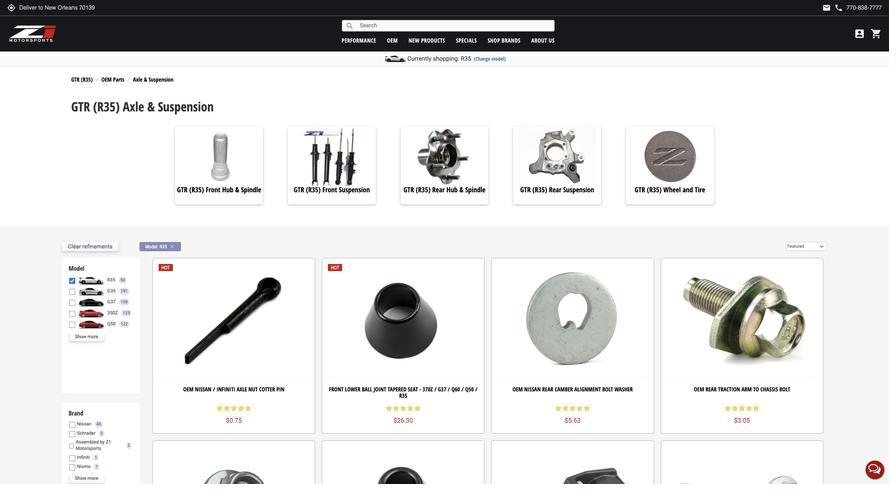 Task type: locate. For each thing, give the bounding box(es) containing it.
0 vertical spatial 1
[[95, 455, 97, 460]]

gtr (r35) rear hub & spindle
[[404, 185, 486, 195]]

2 show more from the top
[[75, 476, 98, 481]]

bolt right chassis
[[780, 386, 791, 394]]

show more button down infiniti q50 sedan hybrid v37 2014 2015 2016 2017 2018 2019 2020 vq37vhr 2.0t 3.0t 3.7l red sport redsport vr30ddtt z1 motorsports image
[[69, 332, 104, 342]]

star star star star star up $0.75
[[216, 405, 252, 412]]

rear inside gtr (r35) rear hub & spindle link
[[432, 185, 445, 195]]

1 vertical spatial show
[[75, 476, 86, 481]]

infiniti
[[217, 386, 235, 394], [77, 455, 90, 460]]

gtr (r35) front suspension link
[[288, 185, 376, 197]]

star star star star star up $5.63
[[555, 405, 591, 412]]

axle right parts
[[133, 76, 143, 84]]

0 horizontal spatial spindle
[[241, 185, 261, 195]]

1 down motorsports
[[95, 455, 97, 460]]

(r35) inside gtr (r35) rear hub & spindle link
[[416, 185, 431, 195]]

about
[[532, 36, 547, 44]]

2 show more button from the top
[[69, 474, 104, 484]]

1 more from the top
[[88, 334, 98, 339]]

front
[[206, 185, 221, 195], [323, 185, 337, 195], [329, 386, 344, 394]]

17 star from the left
[[732, 405, 739, 412]]

0 vertical spatial q50
[[107, 321, 116, 327]]

q50 down 350z
[[107, 321, 116, 327]]

1 horizontal spatial spindle
[[466, 185, 486, 195]]

1 spindle from the left
[[241, 185, 261, 195]]

1 vertical spatial more
[[88, 476, 98, 481]]

infiniti up 'nismo'
[[77, 455, 90, 460]]

more down infiniti q50 sedan hybrid v37 2014 2015 2016 2017 2018 2019 2020 vq37vhr 2.0t 3.0t 3.7l red sport redsport vr30ddtt z1 motorsports image
[[88, 334, 98, 339]]

spindle
[[241, 185, 261, 195], [466, 185, 486, 195]]

122
[[121, 322, 128, 327]]

gtr inside gtr (r35) front hub & spindle link
[[177, 185, 188, 195]]

front inside front lower ball joint tapered seat - 370z / g37 / q60 / q50 / r35
[[329, 386, 344, 394]]

g37 down g35 on the left
[[107, 299, 116, 305]]

close
[[169, 244, 175, 250]]

(r35) for gtr (r35) rear hub & spindle
[[416, 185, 431, 195]]

(r35) inside gtr (r35) rear suspension link
[[533, 185, 547, 195]]

1 / from the left
[[213, 386, 215, 394]]

star star star star star up "$3.05" at the bottom of the page
[[725, 405, 760, 412]]

(r35) for gtr (r35) axle & suspension
[[93, 98, 120, 115]]

brand
[[69, 409, 83, 418]]

star star star star star up $26.30 at the left
[[386, 405, 421, 412]]

gtr (r35)
[[71, 76, 93, 84]]

1
[[95, 455, 97, 460], [96, 464, 98, 469]]

0 horizontal spatial bolt
[[603, 386, 613, 394]]

4 star star star star star from the left
[[725, 405, 760, 412]]

0 vertical spatial show more button
[[69, 332, 104, 342]]

(r35) inside 'gtr (r35) wheel and tire' link
[[647, 185, 662, 195]]

Search search field
[[354, 20, 555, 31]]

gtr for gtr (r35) wheel and tire
[[635, 185, 645, 195]]

shopping_cart link
[[869, 28, 882, 39]]

oem nissan rear camber alignment bolt washer
[[513, 386, 633, 394]]

1 right 'nismo'
[[96, 464, 98, 469]]

1 vertical spatial q50
[[465, 386, 474, 394]]

12 star from the left
[[562, 405, 569, 412]]

show down infiniti q50 sedan hybrid v37 2014 2015 2016 2017 2018 2019 2020 vq37vhr 2.0t 3.0t 3.7l red sport redsport vr30ddtt z1 motorsports image
[[75, 334, 86, 339]]

products
[[421, 36, 446, 44]]

account_box
[[854, 28, 866, 39]]

spindle for gtr (r35) rear hub & spindle
[[466, 185, 486, 195]]

gtr inside 'gtr (r35) wheel and tire' link
[[635, 185, 645, 195]]

axle
[[133, 76, 143, 84], [123, 98, 144, 115], [237, 386, 247, 394]]

(r35) inside gtr (r35) front hub & spindle link
[[189, 185, 204, 195]]

19 star from the left
[[746, 405, 753, 412]]

hub for rear
[[447, 185, 458, 195]]

and
[[683, 185, 693, 195]]

show more for model
[[75, 334, 98, 339]]

4 / from the left
[[462, 386, 464, 394]]

rear for camber
[[542, 386, 554, 394]]

2 show from the top
[[75, 476, 86, 481]]

r35 left seat
[[399, 392, 408, 400]]

axle left nut
[[237, 386, 247, 394]]

nissan
[[195, 386, 212, 394], [524, 386, 541, 394], [77, 421, 91, 427]]

gtr for gtr (r35) rear hub & spindle
[[404, 185, 414, 195]]

gtr for gtr (r35)
[[71, 76, 80, 84]]

r35 left close
[[160, 244, 167, 250]]

1 star star star star star from the left
[[216, 405, 252, 412]]

rear for suspension
[[549, 185, 562, 195]]

axle & suspension link
[[133, 76, 174, 84]]

1 horizontal spatial q50
[[465, 386, 474, 394]]

10 star from the left
[[414, 405, 421, 412]]

1 show more button from the top
[[69, 332, 104, 342]]

1 vertical spatial 1
[[96, 464, 98, 469]]

shopping:
[[433, 55, 459, 62]]

q50 right "q60"
[[465, 386, 474, 394]]

nut
[[249, 386, 258, 394]]

1 horizontal spatial g37
[[438, 386, 447, 394]]

0 vertical spatial g37
[[107, 299, 116, 305]]

infiniti g35 coupe sedan v35 v36 skyline 2003 2004 2005 2006 2007 2008 3.5l vq35de revup rev up vq35hr z1 motorsports image
[[77, 287, 106, 296]]

1 vertical spatial show more
[[75, 476, 98, 481]]

r35 inside model: r35 close
[[160, 244, 167, 250]]

hub
[[222, 185, 233, 195], [447, 185, 458, 195]]

show for brand
[[75, 476, 86, 481]]

schrader
[[77, 431, 95, 436]]

show for model
[[75, 334, 86, 339]]

show more down infiniti q50 sedan hybrid v37 2014 2015 2016 2017 2018 2019 2020 vq37vhr 2.0t 3.0t 3.7l red sport redsport vr30ddtt z1 motorsports image
[[75, 334, 98, 339]]

0 vertical spatial show
[[75, 334, 86, 339]]

0 vertical spatial infiniti
[[217, 386, 235, 394]]

(r35) inside gtr (r35) front suspension link
[[306, 185, 321, 195]]

(r35) for gtr (r35) front hub & spindle
[[189, 185, 204, 195]]

&
[[144, 76, 147, 84], [147, 98, 155, 115], [235, 185, 239, 195], [460, 185, 464, 195]]

gtr inside gtr (r35) rear hub & spindle link
[[404, 185, 414, 195]]

performance
[[342, 36, 376, 44]]

gtr for gtr (r35) rear suspension
[[520, 185, 531, 195]]

1 vertical spatial show more button
[[69, 474, 104, 484]]

account_box link
[[853, 28, 868, 39]]

r35 left "(change"
[[461, 55, 471, 62]]

axle down parts
[[123, 98, 144, 115]]

show more
[[75, 334, 98, 339], [75, 476, 98, 481]]

star star star star star
[[216, 405, 252, 412], [386, 405, 421, 412], [555, 405, 591, 412], [725, 405, 760, 412]]

1 show from the top
[[75, 334, 86, 339]]

1 vertical spatial g37
[[438, 386, 447, 394]]

nissan r35 gtr gt-r awd twin turbo 2009 2010 2011 2012 2013 2014 2015 2016 2017 2018 2019 2020 vr38dett z1 motorsports image
[[77, 276, 106, 285]]

model: r35 close
[[145, 244, 175, 250]]

2
[[128, 443, 130, 448]]

1 bolt from the left
[[603, 386, 613, 394]]

gtr (r35) front hub & spindle link
[[175, 185, 263, 197]]

oem nissan / infiniti axle nut cotter pin
[[183, 386, 285, 394]]

/
[[213, 386, 215, 394], [435, 386, 437, 394], [448, 386, 450, 394], [462, 386, 464, 394], [475, 386, 478, 394]]

2 hub from the left
[[447, 185, 458, 195]]

show more for brand
[[75, 476, 98, 481]]

3 star from the left
[[230, 405, 238, 412]]

0 horizontal spatial infiniti
[[77, 455, 90, 460]]

-
[[420, 386, 421, 394]]

show
[[75, 334, 86, 339], [75, 476, 86, 481]]

star
[[216, 405, 223, 412], [223, 405, 230, 412], [230, 405, 238, 412], [238, 405, 245, 412], [245, 405, 252, 412], [386, 405, 393, 412], [393, 405, 400, 412], [400, 405, 407, 412], [407, 405, 414, 412], [414, 405, 421, 412], [555, 405, 562, 412], [562, 405, 569, 412], [569, 405, 577, 412], [577, 405, 584, 412], [584, 405, 591, 412], [725, 405, 732, 412], [732, 405, 739, 412], [739, 405, 746, 412], [746, 405, 753, 412], [753, 405, 760, 412]]

show down 'nismo'
[[75, 476, 86, 481]]

show more button
[[69, 332, 104, 342], [69, 474, 104, 484]]

123
[[123, 311, 130, 316]]

3 star star star star star from the left
[[555, 405, 591, 412]]

1 horizontal spatial nissan
[[195, 386, 212, 394]]

currently
[[408, 55, 432, 62]]

1 show more from the top
[[75, 334, 98, 339]]

1 for nismo
[[96, 464, 98, 469]]

1 horizontal spatial bolt
[[780, 386, 791, 394]]

None checkbox
[[69, 289, 75, 295], [69, 311, 75, 317], [69, 322, 75, 328], [69, 455, 75, 462], [69, 289, 75, 295], [69, 311, 75, 317], [69, 322, 75, 328], [69, 455, 75, 462]]

mail phone
[[823, 4, 843, 12]]

infiniti left nut
[[217, 386, 235, 394]]

0 horizontal spatial hub
[[222, 185, 233, 195]]

0 vertical spatial more
[[88, 334, 98, 339]]

43
[[96, 422, 101, 427]]

star star star star star for alignment
[[555, 405, 591, 412]]

(r35) for gtr (r35) rear suspension
[[533, 185, 547, 195]]

gtr (r35) rear suspension link
[[513, 185, 602, 197]]

assembled by z1 motorsports
[[76, 439, 111, 451]]

2 star star star star star from the left
[[386, 405, 421, 412]]

$0.75
[[226, 417, 242, 424]]

2 more from the top
[[88, 476, 98, 481]]

oem for oem nissan rear camber alignment bolt washer
[[513, 386, 523, 394]]

1 hub from the left
[[222, 185, 233, 195]]

r35 up g35 on the left
[[107, 277, 115, 283]]

g37 left "q60"
[[438, 386, 447, 394]]

None checkbox
[[69, 278, 75, 284], [69, 300, 75, 306], [69, 422, 75, 428], [69, 431, 75, 437], [69, 443, 74, 449], [69, 465, 75, 471], [69, 278, 75, 284], [69, 300, 75, 306], [69, 422, 75, 428], [69, 431, 75, 437], [69, 443, 74, 449], [69, 465, 75, 471]]

gtr (r35) wheel and tire link
[[626, 185, 714, 197]]

4 star from the left
[[238, 405, 245, 412]]

0 vertical spatial show more
[[75, 334, 98, 339]]

gtr inside gtr (r35) rear suspension link
[[520, 185, 531, 195]]

gtr inside gtr (r35) front suspension link
[[294, 185, 304, 195]]

new products link
[[409, 36, 446, 44]]

2 vertical spatial axle
[[237, 386, 247, 394]]

2 spindle from the left
[[466, 185, 486, 195]]

(r35) for gtr (r35) front suspension
[[306, 185, 321, 195]]

show more button down 'nismo'
[[69, 474, 104, 484]]

show more down 'nismo'
[[75, 476, 98, 481]]

191
[[121, 289, 128, 294]]

1 horizontal spatial hub
[[447, 185, 458, 195]]

rear inside gtr (r35) rear suspension link
[[549, 185, 562, 195]]

(r35)
[[81, 76, 93, 84], [93, 98, 120, 115], [189, 185, 204, 195], [306, 185, 321, 195], [416, 185, 431, 195], [533, 185, 547, 195], [647, 185, 662, 195]]

9 star from the left
[[407, 405, 414, 412]]

2 horizontal spatial nissan
[[524, 386, 541, 394]]

0 horizontal spatial nissan
[[77, 421, 91, 427]]

brands
[[502, 36, 521, 44]]

shopping_cart
[[871, 28, 882, 39]]

more down 'nismo'
[[88, 476, 98, 481]]

bolt left "washer" at the right bottom
[[603, 386, 613, 394]]

1 horizontal spatial infiniti
[[217, 386, 235, 394]]

about us
[[532, 36, 555, 44]]

0 horizontal spatial q50
[[107, 321, 116, 327]]

50
[[120, 278, 125, 283]]

q50
[[107, 321, 116, 327], [465, 386, 474, 394]]

gtr (r35) wheel and tire
[[635, 185, 706, 195]]



Task type: vqa. For each thing, say whether or not it's contained in the screenshot.
"Model: R35 close"
yes



Task type: describe. For each thing, give the bounding box(es) containing it.
nissan 350z z33 2003 2004 2005 2006 2007 2008 2009 vq35de 3.5l revup rev up vq35hr nismo z1 motorsports image
[[77, 309, 106, 318]]

z1
[[106, 439, 111, 445]]

refinements
[[82, 243, 113, 250]]

15 star from the left
[[584, 405, 591, 412]]

0 vertical spatial axle
[[133, 76, 143, 84]]

tire
[[695, 185, 706, 195]]

gtr (r35) front suspension
[[294, 185, 370, 195]]

oem parts link
[[101, 76, 124, 84]]

z1 motorsports logo image
[[9, 25, 57, 43]]

oem parts
[[101, 76, 124, 84]]

oem for oem parts
[[101, 76, 112, 84]]

lower
[[345, 386, 361, 394]]

5 / from the left
[[475, 386, 478, 394]]

350z
[[107, 310, 118, 316]]

alignment
[[575, 386, 601, 394]]

q50 inside front lower ball joint tapered seat - 370z / g37 / q60 / q50 / r35
[[465, 386, 474, 394]]

3
[[100, 431, 103, 436]]

hub for front
[[222, 185, 233, 195]]

11 star from the left
[[555, 405, 562, 412]]

8 star from the left
[[400, 405, 407, 412]]

(r35) for gtr (r35) wheel and tire
[[647, 185, 662, 195]]

mail
[[823, 4, 831, 12]]

clear
[[68, 243, 81, 250]]

star star star star star for axle
[[216, 405, 252, 412]]

show more button for model
[[69, 332, 104, 342]]

phone link
[[835, 4, 882, 12]]

0 horizontal spatial g37
[[107, 299, 116, 305]]

more for model
[[88, 334, 98, 339]]

2 / from the left
[[435, 386, 437, 394]]

gtr (r35) axle & suspension
[[71, 98, 214, 115]]

clear refinements
[[68, 243, 113, 250]]

18 star from the left
[[739, 405, 746, 412]]

phone
[[835, 4, 843, 12]]

pin
[[277, 386, 285, 394]]

my_location
[[7, 4, 16, 12]]

gtr (r35) rear suspension
[[520, 185, 595, 195]]

g37 inside front lower ball joint tapered seat - 370z / g37 / q60 / q50 / r35
[[438, 386, 447, 394]]

nissan for /
[[195, 386, 212, 394]]

spindle for gtr (r35) front hub & spindle
[[241, 185, 261, 195]]

front for suspension
[[323, 185, 337, 195]]

rear for hub
[[432, 185, 445, 195]]

arm
[[742, 386, 752, 394]]

more for brand
[[88, 476, 98, 481]]

370z
[[423, 386, 433, 394]]

front lower ball joint tapered seat - 370z / g37 / q60 / q50 / r35
[[329, 386, 478, 400]]

shop
[[488, 36, 500, 44]]

20 star from the left
[[753, 405, 760, 412]]

gtr (r35) rear hub & spindle link
[[401, 185, 489, 197]]

16 star from the left
[[725, 405, 732, 412]]

infiniti q50 sedan hybrid v37 2014 2015 2016 2017 2018 2019 2020 vq37vhr 2.0t 3.0t 3.7l red sport redsport vr30ddtt z1 motorsports image
[[77, 320, 106, 329]]

seat
[[408, 386, 418, 394]]

model
[[69, 264, 84, 273]]

new products
[[409, 36, 446, 44]]

6 star from the left
[[386, 405, 393, 412]]

1 for infiniti
[[95, 455, 97, 460]]

currently shopping: r35 (change model)
[[408, 55, 506, 62]]

gtr for gtr (r35) front suspension
[[294, 185, 304, 195]]

mail link
[[823, 4, 831, 12]]

2 bolt from the left
[[780, 386, 791, 394]]

ball
[[362, 386, 372, 394]]

2 star from the left
[[223, 405, 230, 412]]

clear refinements button
[[62, 242, 118, 251]]

gtr for gtr (r35) front hub & spindle
[[177, 185, 188, 195]]

3 / from the left
[[448, 386, 450, 394]]

oem for oem rear traction arm to chassis bolt
[[694, 386, 705, 394]]

camber
[[555, 386, 573, 394]]

(change model) link
[[474, 55, 506, 62]]

r35 inside front lower ball joint tapered seat - 370z / g37 / q60 / q50 / r35
[[399, 392, 408, 400]]

parts
[[113, 76, 124, 84]]

front for hub
[[206, 185, 221, 195]]

gtr (r35) link
[[71, 76, 93, 84]]

1 vertical spatial axle
[[123, 98, 144, 115]]

search
[[346, 21, 354, 30]]

q60
[[452, 386, 460, 394]]

5 star from the left
[[245, 405, 252, 412]]

performance link
[[342, 36, 376, 44]]

model)
[[492, 55, 506, 62]]

oem link
[[387, 36, 398, 44]]

new
[[409, 36, 420, 44]]

$3.05
[[734, 417, 750, 424]]

chassis
[[761, 386, 778, 394]]

us
[[549, 36, 555, 44]]

traction
[[718, 386, 741, 394]]

13 star from the left
[[569, 405, 577, 412]]

(r35) for gtr (r35)
[[81, 76, 93, 84]]

oem for oem link
[[387, 36, 398, 44]]

about us link
[[532, 36, 555, 44]]

g35
[[107, 288, 116, 294]]

14 star from the left
[[577, 405, 584, 412]]

star star star star star for to
[[725, 405, 760, 412]]

oem for oem nissan / infiniti axle nut cotter pin
[[183, 386, 194, 394]]

$26.30
[[394, 417, 413, 424]]

axle & suspension
[[133, 76, 174, 84]]

cotter
[[259, 386, 275, 394]]

7 star from the left
[[393, 405, 400, 412]]

star star star star star for tapered
[[386, 405, 421, 412]]

shop brands
[[488, 36, 521, 44]]

specials
[[456, 36, 477, 44]]

by
[[100, 439, 105, 445]]

specials link
[[456, 36, 477, 44]]

$5.63
[[565, 417, 581, 424]]

joint
[[374, 386, 386, 394]]

shop brands link
[[488, 36, 521, 44]]

washer
[[615, 386, 633, 394]]

nismo
[[77, 464, 91, 469]]

motorsports
[[76, 446, 101, 451]]

gtr (r35) front hub & spindle
[[177, 185, 261, 195]]

infiniti g37 coupe sedan convertible v36 cv36 hv36 skyline 2008 2009 2010 2011 2012 2013 3.7l vq37vhr z1 motorsports image
[[77, 298, 106, 307]]

159
[[121, 300, 128, 305]]

oem rear traction arm to chassis bolt
[[694, 386, 791, 394]]

1 star from the left
[[216, 405, 223, 412]]

nissan for rear
[[524, 386, 541, 394]]

tapered
[[388, 386, 407, 394]]

(change
[[474, 55, 490, 62]]

to
[[754, 386, 759, 394]]

show more button for brand
[[69, 474, 104, 484]]

wheel
[[664, 185, 681, 195]]

gtr for gtr (r35) axle & suspension
[[71, 98, 90, 115]]

1 vertical spatial infiniti
[[77, 455, 90, 460]]

model:
[[145, 244, 159, 250]]



